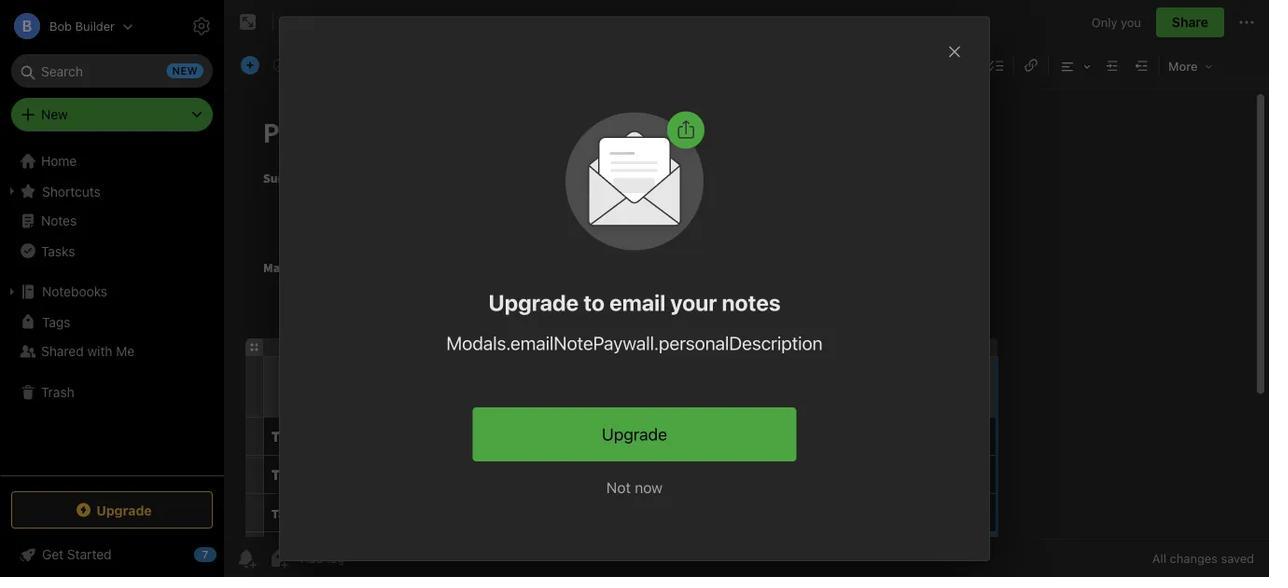 Task type: locate. For each thing, give the bounding box(es) containing it.
insert image
[[236, 52, 264, 78]]

now
[[635, 479, 663, 497]]

1 vertical spatial upgrade
[[602, 425, 668, 445]]

share
[[1173, 14, 1209, 30]]

0 horizontal spatial upgrade
[[96, 503, 152, 518]]

1 horizontal spatial upgrade
[[489, 290, 579, 316]]

upgrade inside button
[[602, 425, 668, 445]]

only
[[1092, 15, 1118, 29]]

your
[[671, 290, 717, 316]]

share button
[[1157, 7, 1225, 37]]

notebooks
[[42, 284, 107, 300]]

you
[[1121, 15, 1142, 29]]

expand notebooks image
[[5, 285, 20, 300]]

Search text field
[[24, 54, 200, 88]]

settings image
[[190, 15, 213, 37]]

upgrade
[[489, 290, 579, 316], [602, 425, 668, 445], [96, 503, 152, 518]]

shortcuts
[[42, 184, 101, 199]]

changes
[[1170, 552, 1218, 566]]

first notebook button
[[281, 9, 394, 35]]

all changes saved
[[1153, 552, 1255, 566]]

expand note image
[[237, 11, 260, 34]]

trash link
[[0, 378, 223, 408]]

None search field
[[24, 54, 200, 88]]

2 vertical spatial upgrade
[[96, 503, 152, 518]]

not now button
[[588, 471, 682, 505]]

all
[[1153, 552, 1167, 566]]

tasks button
[[0, 236, 223, 266]]

checklist image
[[984, 52, 1010, 78]]

upgrade inside popup button
[[96, 503, 152, 518]]

home link
[[0, 147, 224, 176]]

me
[[116, 344, 135, 359]]

note window element
[[224, 0, 1270, 578]]

tree
[[0, 147, 224, 475]]

new button
[[11, 98, 213, 132]]

upgrade to email your notes
[[489, 290, 781, 316]]

numbered list image
[[954, 52, 980, 78]]

2 horizontal spatial upgrade
[[602, 425, 668, 445]]

alignment image
[[1051, 52, 1098, 78]]

0 vertical spatial upgrade
[[489, 290, 579, 316]]



Task type: vqa. For each thing, say whether or not it's contained in the screenshot.
Add a reminder icon
yes



Task type: describe. For each thing, give the bounding box(es) containing it.
upgrade for upgrade button
[[602, 425, 668, 445]]

tags
[[42, 314, 70, 330]]

tree containing home
[[0, 147, 224, 475]]

bulleted list image
[[924, 52, 950, 78]]

insert link image
[[1019, 52, 1045, 78]]

upgrade button
[[11, 492, 213, 529]]

notebook
[[333, 15, 388, 29]]

first notebook
[[304, 15, 388, 29]]

notebooks link
[[0, 277, 223, 307]]

upgrade button
[[473, 408, 797, 462]]

to
[[584, 290, 605, 316]]

not
[[607, 479, 631, 497]]

upgrade for upgrade to email your notes
[[489, 290, 579, 316]]

with
[[87, 344, 113, 359]]

indent image
[[1100, 52, 1126, 78]]

Note Editor text field
[[224, 90, 1270, 540]]

notes
[[41, 213, 77, 229]]

tasks
[[41, 243, 75, 259]]

shared with me link
[[0, 337, 223, 367]]

add tag image
[[267, 548, 289, 570]]

not now
[[607, 479, 663, 497]]

shortcuts button
[[0, 176, 223, 206]]

notes
[[722, 290, 781, 316]]

notes link
[[0, 206, 223, 236]]

trash
[[41, 385, 74, 401]]

saved
[[1222, 552, 1255, 566]]

first
[[304, 15, 329, 29]]

new
[[41, 107, 68, 122]]

add a reminder image
[[235, 548, 258, 570]]

outdent image
[[1130, 52, 1156, 78]]

modals.emailnotepaywall.personaldescription
[[447, 332, 823, 354]]

more image
[[1162, 52, 1220, 78]]

only you
[[1092, 15, 1142, 29]]

shared
[[41, 344, 84, 359]]

shared with me
[[41, 344, 135, 359]]

tags button
[[0, 307, 223, 337]]

email
[[610, 290, 666, 316]]

home
[[41, 154, 77, 169]]



